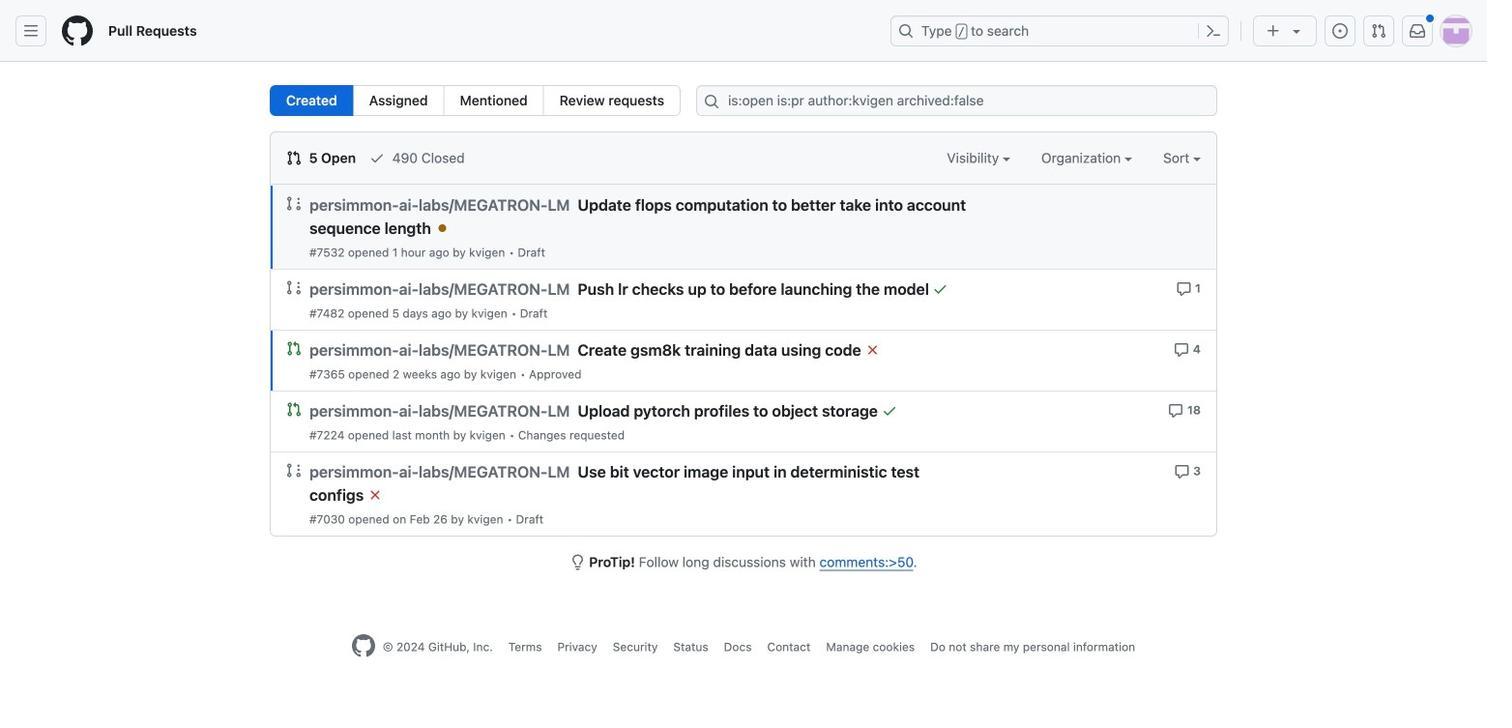 Task type: vqa. For each thing, say whether or not it's contained in the screenshot.
@firezone profile IMAGE Star this repository image
no



Task type: locate. For each thing, give the bounding box(es) containing it.
1 vertical spatial draft pull request image
[[286, 280, 302, 296]]

5 / 6 checks ok image
[[435, 221, 451, 236], [368, 488, 383, 503]]

1 draft pull request image from the top
[[286, 196, 302, 211]]

1 vertical spatial comment image
[[1175, 342, 1190, 358]]

0 vertical spatial homepage image
[[62, 15, 93, 46]]

light bulb image
[[570, 555, 586, 570]]

command palette image
[[1206, 23, 1222, 39]]

git pull request image
[[1372, 23, 1387, 39], [286, 150, 302, 166]]

7 / 7 checks ok image
[[933, 282, 949, 297]]

1 draft pull request element from the top
[[286, 195, 302, 211]]

open pull request image for 6 / 6 checks ok icon
[[286, 402, 302, 417]]

0 vertical spatial comment image
[[1177, 281, 1192, 297]]

5 / 6 checks ok image for third draft pull request element from the top
[[368, 488, 383, 503]]

0 horizontal spatial 5 / 6 checks ok image
[[368, 488, 383, 503]]

6 / 6 checks ok image
[[882, 403, 898, 419]]

2 open pull request image from the top
[[286, 402, 302, 417]]

open pull request element
[[286, 341, 302, 357], [286, 401, 302, 417]]

0 horizontal spatial homepage image
[[62, 15, 93, 46]]

0 vertical spatial draft pull request element
[[286, 195, 302, 211]]

Search all issues text field
[[697, 85, 1218, 116]]

1 vertical spatial 5 / 6 checks ok image
[[368, 488, 383, 503]]

comment image for 7 / 7 checks ok image
[[1177, 281, 1192, 297]]

1 open pull request element from the top
[[286, 341, 302, 357]]

3 draft pull request element from the top
[[286, 462, 302, 478]]

open pull request image
[[286, 341, 302, 357], [286, 402, 302, 417]]

2 vertical spatial comment image
[[1175, 464, 1190, 480]]

check image
[[370, 150, 385, 166]]

0 vertical spatial open pull request element
[[286, 341, 302, 357]]

git pull request image left notifications icon
[[1372, 23, 1387, 39]]

2 draft pull request image from the top
[[286, 280, 302, 296]]

2 open pull request element from the top
[[286, 401, 302, 417]]

1 vertical spatial homepage image
[[352, 635, 375, 658]]

1 horizontal spatial 5 / 6 checks ok image
[[435, 221, 451, 236]]

5 / 6 checks ok image
[[865, 342, 881, 358]]

homepage image
[[62, 15, 93, 46], [352, 635, 375, 658]]

1 horizontal spatial git pull request image
[[1372, 23, 1387, 39]]

1 vertical spatial open pull request image
[[286, 402, 302, 417]]

0 horizontal spatial git pull request image
[[286, 150, 302, 166]]

1 open pull request image from the top
[[286, 341, 302, 357]]

1 vertical spatial draft pull request element
[[286, 280, 302, 296]]

0 vertical spatial draft pull request image
[[286, 196, 302, 211]]

2 vertical spatial draft pull request element
[[286, 462, 302, 478]]

1 vertical spatial open pull request element
[[286, 401, 302, 417]]

issue opened image
[[1333, 23, 1349, 39]]

open pull request image for 5 / 6 checks ok image
[[286, 341, 302, 357]]

draft pull request image for 1st draft pull request element
[[286, 196, 302, 211]]

comment image
[[1177, 281, 1192, 297], [1175, 342, 1190, 358], [1175, 464, 1190, 480]]

git pull request image left the check image
[[286, 150, 302, 166]]

0 vertical spatial open pull request image
[[286, 341, 302, 357]]

open pull request element for 5 / 6 checks ok image
[[286, 341, 302, 357]]

0 vertical spatial 5 / 6 checks ok image
[[435, 221, 451, 236]]

draft pull request image
[[286, 196, 302, 211], [286, 280, 302, 296]]

draft pull request element
[[286, 195, 302, 211], [286, 280, 302, 296], [286, 462, 302, 478]]



Task type: describe. For each thing, give the bounding box(es) containing it.
1 vertical spatial git pull request image
[[286, 150, 302, 166]]

comment image for 5 / 6 checks ok image
[[1175, 342, 1190, 358]]

pull requests element
[[270, 85, 681, 116]]

2 draft pull request element from the top
[[286, 280, 302, 296]]

0 vertical spatial git pull request image
[[1372, 23, 1387, 39]]

draft pull request image for 2nd draft pull request element from the bottom of the page
[[286, 280, 302, 296]]

notifications image
[[1411, 23, 1426, 39]]

open pull request element for 6 / 6 checks ok icon
[[286, 401, 302, 417]]

comment image
[[1169, 403, 1184, 419]]

5 / 6 checks ok image for 1st draft pull request element
[[435, 221, 451, 236]]

triangle down image
[[1290, 23, 1305, 39]]

draft pull request image
[[286, 463, 302, 478]]

search image
[[704, 94, 720, 109]]

1 horizontal spatial homepage image
[[352, 635, 375, 658]]

plus image
[[1266, 23, 1282, 39]]

Issues search field
[[697, 85, 1218, 116]]



